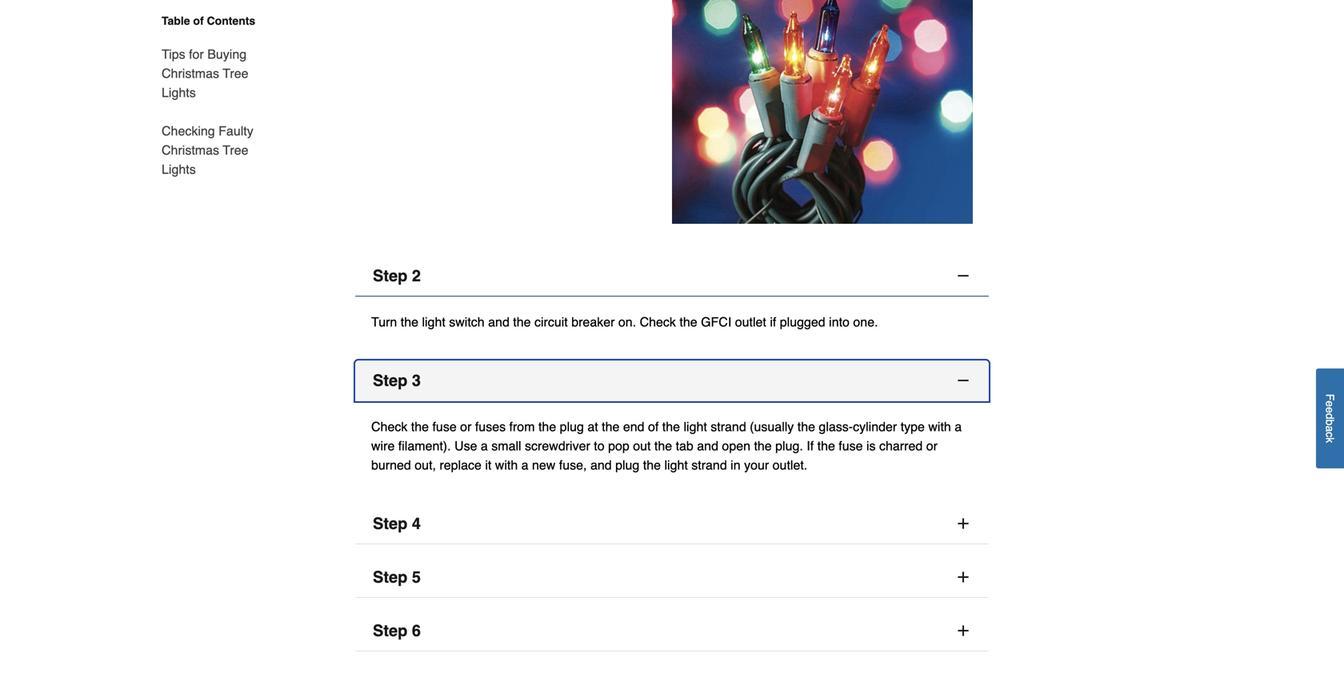 Task type: locate. For each thing, give the bounding box(es) containing it.
1 vertical spatial check
[[371, 420, 408, 435]]

plus image
[[956, 516, 972, 532], [956, 623, 972, 639]]

lights
[[162, 85, 196, 100], [162, 162, 196, 177]]

outlet
[[735, 315, 767, 330]]

1 vertical spatial plug
[[616, 458, 640, 473]]

step left 2 at the top left
[[373, 267, 408, 285]]

checking faulty christmas tree lights
[[162, 124, 254, 177]]

0 vertical spatial lights
[[162, 85, 196, 100]]

3 step from the top
[[373, 515, 408, 533]]

d
[[1324, 414, 1337, 420]]

tips for buying christmas tree lights
[[162, 47, 249, 100]]

1 horizontal spatial or
[[927, 439, 938, 454]]

use
[[455, 439, 477, 454]]

lights down checking
[[162, 162, 196, 177]]

plus image for step 4
[[956, 516, 972, 532]]

1 minus image from the top
[[956, 268, 972, 284]]

f
[[1324, 395, 1337, 401]]

if
[[807, 439, 814, 454]]

plus image
[[956, 570, 972, 586]]

1 vertical spatial of
[[648, 420, 659, 435]]

1 horizontal spatial of
[[648, 420, 659, 435]]

2 christmas from the top
[[162, 143, 219, 158]]

step inside "button"
[[373, 372, 408, 390]]

strand
[[711, 420, 747, 435], [692, 458, 727, 473]]

at
[[588, 420, 598, 435]]

minus image for step 2
[[956, 268, 972, 284]]

0 vertical spatial christmas
[[162, 66, 219, 81]]

(usually
[[750, 420, 794, 435]]

plus image inside step 6 button
[[956, 623, 972, 639]]

contents
[[207, 14, 255, 27]]

light up tab
[[684, 420, 707, 435]]

0 vertical spatial with
[[929, 420, 952, 435]]

1 e from the top
[[1324, 401, 1337, 408]]

0 vertical spatial strand
[[711, 420, 747, 435]]

light
[[422, 315, 446, 330], [684, 420, 707, 435], [665, 458, 688, 473]]

tree down faulty
[[223, 143, 249, 158]]

the
[[401, 315, 419, 330], [513, 315, 531, 330], [680, 315, 698, 330], [411, 420, 429, 435], [539, 420, 556, 435], [602, 420, 620, 435], [663, 420, 680, 435], [798, 420, 816, 435], [655, 439, 672, 454], [754, 439, 772, 454], [818, 439, 836, 454], [643, 458, 661, 473]]

0 vertical spatial tree
[[223, 66, 249, 81]]

with
[[929, 420, 952, 435], [495, 458, 518, 473]]

small
[[492, 439, 522, 454]]

plus image up plus image
[[956, 516, 972, 532]]

5 step from the top
[[373, 622, 408, 641]]

1 vertical spatial minus image
[[956, 373, 972, 389]]

a up 'k'
[[1324, 426, 1337, 433]]

0 horizontal spatial and
[[488, 315, 510, 330]]

open
[[722, 439, 751, 454]]

0 vertical spatial fuse
[[433, 420, 457, 435]]

burned
[[371, 458, 411, 473]]

the right "if"
[[818, 439, 836, 454]]

the up screwdriver
[[539, 420, 556, 435]]

e
[[1324, 401, 1337, 408], [1324, 408, 1337, 414]]

0 vertical spatial light
[[422, 315, 446, 330]]

1 vertical spatial and
[[697, 439, 719, 454]]

light left "switch"
[[422, 315, 446, 330]]

lights inside 'checking faulty christmas tree lights'
[[162, 162, 196, 177]]

2
[[412, 267, 421, 285]]

4
[[412, 515, 421, 533]]

1 step from the top
[[373, 267, 408, 285]]

the right turn
[[401, 315, 419, 330]]

minus image inside step 2 button
[[956, 268, 972, 284]]

step left 4
[[373, 515, 408, 533]]

1 vertical spatial fuse
[[839, 439, 863, 454]]

2 tree from the top
[[223, 143, 249, 158]]

checking
[[162, 124, 215, 138]]

1 vertical spatial with
[[495, 458, 518, 473]]

christmas
[[162, 66, 219, 81], [162, 143, 219, 158]]

on.
[[619, 315, 636, 330]]

fuse left is
[[839, 439, 863, 454]]

1 vertical spatial tree
[[223, 143, 249, 158]]

step for step 2
[[373, 267, 408, 285]]

strand left the in
[[692, 458, 727, 473]]

and down to
[[591, 458, 612, 473]]

check right the on.
[[640, 315, 676, 330]]

4 step from the top
[[373, 569, 408, 587]]

0 vertical spatial plug
[[560, 420, 584, 435]]

and
[[488, 315, 510, 330], [697, 439, 719, 454], [591, 458, 612, 473]]

of right "table"
[[193, 14, 204, 27]]

check inside 'check the fuse or fuses from the plug at the end of the light strand (usually the glass-cylinder type with a wire filament). use a small screwdriver to pop out the tab and open the plug. if the fuse is charred or burned out, replace it with a new fuse, and plug the light strand in your outlet.'
[[371, 420, 408, 435]]

with right type
[[929, 420, 952, 435]]

1 lights from the top
[[162, 85, 196, 100]]

2 plus image from the top
[[956, 623, 972, 639]]

switch
[[449, 315, 485, 330]]

step 5
[[373, 569, 421, 587]]

is
[[867, 439, 876, 454]]

step 6 button
[[355, 611, 989, 652]]

tips
[[162, 47, 185, 62]]

plug.
[[776, 439, 803, 454]]

1 christmas from the top
[[162, 66, 219, 81]]

for
[[189, 47, 204, 62]]

or right the charred
[[927, 439, 938, 454]]

a
[[955, 420, 962, 435], [1324, 426, 1337, 433], [481, 439, 488, 454], [522, 458, 529, 473]]

christmas lights image
[[672, 0, 973, 224]]

0 horizontal spatial of
[[193, 14, 204, 27]]

new
[[532, 458, 556, 473]]

1 horizontal spatial fuse
[[839, 439, 863, 454]]

2 step from the top
[[373, 372, 408, 390]]

k
[[1324, 438, 1337, 444]]

step left 6
[[373, 622, 408, 641]]

fuse up filament).
[[433, 420, 457, 435]]

lights inside tips for buying christmas tree lights
[[162, 85, 196, 100]]

christmas inside 'checking faulty christmas tree lights'
[[162, 143, 219, 158]]

tree down buying
[[223, 66, 249, 81]]

0 vertical spatial and
[[488, 315, 510, 330]]

0 horizontal spatial fuse
[[433, 420, 457, 435]]

of
[[193, 14, 204, 27], [648, 420, 659, 435]]

step for step 5
[[373, 569, 408, 587]]

to
[[594, 439, 605, 454]]

2 minus image from the top
[[956, 373, 972, 389]]

e up b
[[1324, 408, 1337, 414]]

in
[[731, 458, 741, 473]]

out,
[[415, 458, 436, 473]]

of right end
[[648, 420, 659, 435]]

tree
[[223, 66, 249, 81], [223, 143, 249, 158]]

1 tree from the top
[[223, 66, 249, 81]]

or
[[460, 420, 472, 435], [927, 439, 938, 454]]

a inside "f e e d b a c k" button
[[1324, 426, 1337, 433]]

fuse
[[433, 420, 457, 435], [839, 439, 863, 454]]

3
[[412, 372, 421, 390]]

0 vertical spatial minus image
[[956, 268, 972, 284]]

1 vertical spatial light
[[684, 420, 707, 435]]

1 horizontal spatial and
[[591, 458, 612, 473]]

outlet.
[[773, 458, 808, 473]]

2 vertical spatial and
[[591, 458, 612, 473]]

1 vertical spatial christmas
[[162, 143, 219, 158]]

light down tab
[[665, 458, 688, 473]]

step left "5"
[[373, 569, 408, 587]]

type
[[901, 420, 925, 435]]

the left circuit
[[513, 315, 531, 330]]

cylinder
[[853, 420, 897, 435]]

with right it
[[495, 458, 518, 473]]

1 horizontal spatial check
[[640, 315, 676, 330]]

f e e d b a c k button
[[1317, 369, 1345, 469]]

or up use
[[460, 420, 472, 435]]

step 5 button
[[355, 558, 989, 599]]

e up d
[[1324, 401, 1337, 408]]

2 horizontal spatial and
[[697, 439, 719, 454]]

2 vertical spatial light
[[665, 458, 688, 473]]

table
[[162, 14, 190, 27]]

minus image inside step 3 "button"
[[956, 373, 972, 389]]

plus image down plus image
[[956, 623, 972, 639]]

step left 3
[[373, 372, 408, 390]]

plugged
[[780, 315, 826, 330]]

step
[[373, 267, 408, 285], [373, 372, 408, 390], [373, 515, 408, 533], [373, 569, 408, 587], [373, 622, 408, 641]]

2 lights from the top
[[162, 162, 196, 177]]

check up wire
[[371, 420, 408, 435]]

step 2
[[373, 267, 421, 285]]

christmas down checking
[[162, 143, 219, 158]]

plug down pop
[[616, 458, 640, 473]]

1 plus image from the top
[[956, 516, 972, 532]]

strand up open
[[711, 420, 747, 435]]

1 vertical spatial plus image
[[956, 623, 972, 639]]

1 vertical spatial lights
[[162, 162, 196, 177]]

0 horizontal spatial with
[[495, 458, 518, 473]]

plus image inside "step 4" button
[[956, 516, 972, 532]]

christmas down for
[[162, 66, 219, 81]]

and right tab
[[697, 439, 719, 454]]

check
[[640, 315, 676, 330], [371, 420, 408, 435]]

the up "if"
[[798, 420, 816, 435]]

and right "switch"
[[488, 315, 510, 330]]

0 vertical spatial plus image
[[956, 516, 972, 532]]

the down out
[[643, 458, 661, 473]]

step 3 button
[[355, 361, 989, 402]]

1 horizontal spatial plug
[[616, 458, 640, 473]]

0 horizontal spatial or
[[460, 420, 472, 435]]

plug left at
[[560, 420, 584, 435]]

breaker
[[572, 315, 615, 330]]

wire
[[371, 439, 395, 454]]

0 horizontal spatial check
[[371, 420, 408, 435]]

step 2 button
[[355, 256, 989, 297]]

minus image
[[956, 268, 972, 284], [956, 373, 972, 389]]

lights down tips
[[162, 85, 196, 100]]

plug
[[560, 420, 584, 435], [616, 458, 640, 473]]

end
[[623, 420, 645, 435]]



Task type: vqa. For each thing, say whether or not it's contained in the screenshot.
"Table"
yes



Task type: describe. For each thing, give the bounding box(es) containing it.
step 4
[[373, 515, 421, 533]]

tips for buying christmas tree lights link
[[162, 35, 263, 112]]

step 6
[[373, 622, 421, 641]]

tab
[[676, 439, 694, 454]]

one.
[[854, 315, 878, 330]]

it
[[485, 458, 492, 473]]

replace
[[440, 458, 482, 473]]

the right at
[[602, 420, 620, 435]]

c
[[1324, 433, 1337, 438]]

turn
[[371, 315, 397, 330]]

turn the light switch and the circuit breaker on. check the gfci outlet if plugged into one.
[[371, 315, 878, 330]]

tree inside tips for buying christmas tree lights
[[223, 66, 249, 81]]

0 vertical spatial check
[[640, 315, 676, 330]]

tree inside 'checking faulty christmas tree lights'
[[223, 143, 249, 158]]

1 vertical spatial or
[[927, 439, 938, 454]]

the left gfci
[[680, 315, 698, 330]]

gfci
[[701, 315, 732, 330]]

glass-
[[819, 420, 853, 435]]

into
[[829, 315, 850, 330]]

minus image for step 3
[[956, 373, 972, 389]]

6
[[412, 622, 421, 641]]

of inside 'check the fuse or fuses from the plug at the end of the light strand (usually the glass-cylinder type with a wire filament). use a small screwdriver to pop out the tab and open the plug. if the fuse is charred or burned out, replace it with a new fuse, and plug the light strand in your outlet.'
[[648, 420, 659, 435]]

the left tab
[[655, 439, 672, 454]]

0 vertical spatial or
[[460, 420, 472, 435]]

check the fuse or fuses from the plug at the end of the light strand (usually the glass-cylinder type with a wire filament). use a small screwdriver to pop out the tab and open the plug. if the fuse is charred or burned out, replace it with a new fuse, and plug the light strand in your outlet.
[[371, 420, 962, 473]]

0 horizontal spatial plug
[[560, 420, 584, 435]]

from
[[509, 420, 535, 435]]

b
[[1324, 420, 1337, 426]]

step for step 6
[[373, 622, 408, 641]]

your
[[744, 458, 769, 473]]

checking faulty christmas tree lights link
[[162, 112, 263, 179]]

if
[[770, 315, 777, 330]]

table of contents
[[162, 14, 255, 27]]

a right type
[[955, 420, 962, 435]]

fuse,
[[559, 458, 587, 473]]

step for step 3
[[373, 372, 408, 390]]

plus image for step 6
[[956, 623, 972, 639]]

buying
[[207, 47, 247, 62]]

fuses
[[475, 420, 506, 435]]

step 4 button
[[355, 504, 989, 545]]

the up filament).
[[411, 420, 429, 435]]

table of contents element
[[142, 13, 263, 179]]

pop
[[608, 439, 630, 454]]

faulty
[[219, 124, 254, 138]]

2 e from the top
[[1324, 408, 1337, 414]]

0 vertical spatial of
[[193, 14, 204, 27]]

circuit
[[535, 315, 568, 330]]

step 3
[[373, 372, 421, 390]]

the up tab
[[663, 420, 680, 435]]

1 vertical spatial strand
[[692, 458, 727, 473]]

step for step 4
[[373, 515, 408, 533]]

charred
[[880, 439, 923, 454]]

the up "your"
[[754, 439, 772, 454]]

1 horizontal spatial with
[[929, 420, 952, 435]]

a left new
[[522, 458, 529, 473]]

a right use
[[481, 439, 488, 454]]

f e e d b a c k
[[1324, 395, 1337, 444]]

screwdriver
[[525, 439, 591, 454]]

christmas inside tips for buying christmas tree lights
[[162, 66, 219, 81]]

5
[[412, 569, 421, 587]]

filament).
[[398, 439, 451, 454]]

out
[[633, 439, 651, 454]]



